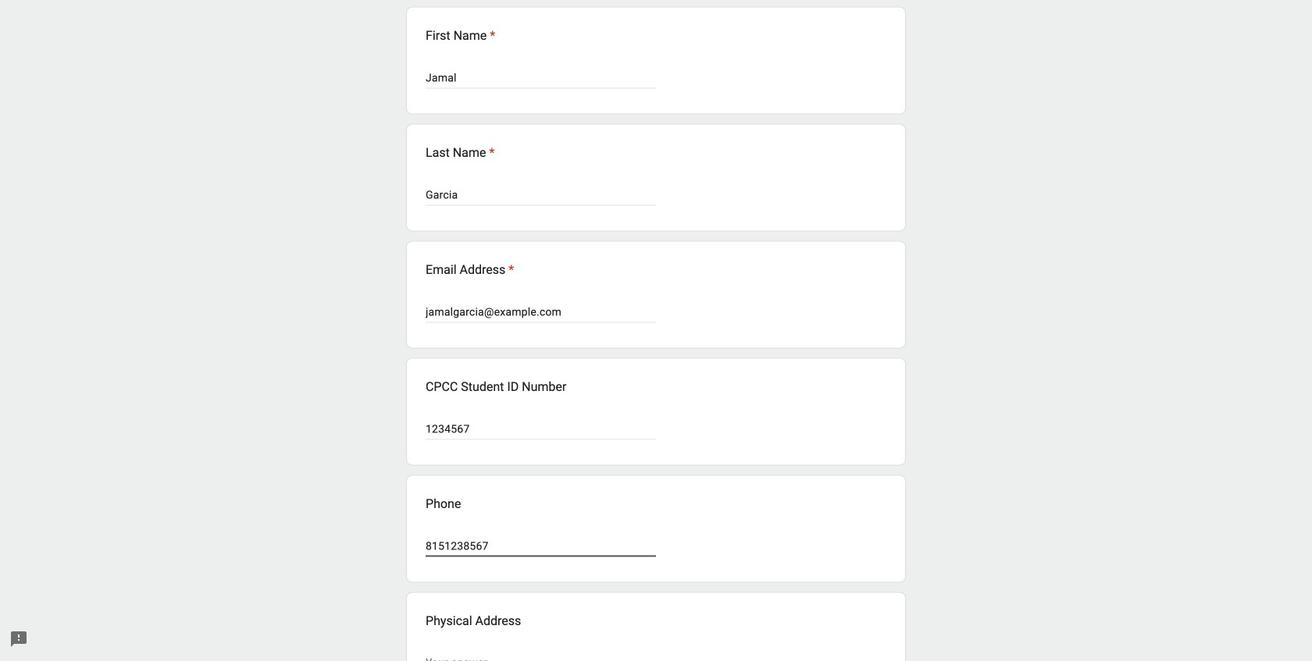 Task type: vqa. For each thing, say whether or not it's contained in the screenshot.
middle "heading"
yes



Task type: describe. For each thing, give the bounding box(es) containing it.
1 heading from the top
[[426, 26, 496, 45]]

required question element for 1st heading
[[487, 26, 496, 45]]

required question element for second heading from the bottom
[[486, 143, 495, 162]]

3 heading from the top
[[426, 261, 515, 279]]

report a problem to google image
[[9, 631, 28, 649]]



Task type: locate. For each thing, give the bounding box(es) containing it.
required question element for first heading from the bottom
[[506, 261, 515, 279]]

2 vertical spatial required question element
[[506, 261, 515, 279]]

list
[[406, 7, 907, 662]]

0 vertical spatial required question element
[[487, 26, 496, 45]]

2 vertical spatial heading
[[426, 261, 515, 279]]

1 vertical spatial required question element
[[486, 143, 495, 162]]

None text field
[[426, 186, 656, 204], [426, 420, 656, 439], [426, 655, 656, 662], [426, 186, 656, 204], [426, 420, 656, 439], [426, 655, 656, 662]]

required question element
[[487, 26, 496, 45], [486, 143, 495, 162], [506, 261, 515, 279]]

heading
[[426, 26, 496, 45], [426, 143, 495, 162], [426, 261, 515, 279]]

1 vertical spatial heading
[[426, 143, 495, 162]]

None text field
[[426, 68, 656, 87], [426, 303, 656, 322], [426, 537, 656, 556], [426, 68, 656, 87], [426, 303, 656, 322], [426, 537, 656, 556]]

0 vertical spatial heading
[[426, 26, 496, 45]]

2 heading from the top
[[426, 143, 495, 162]]



